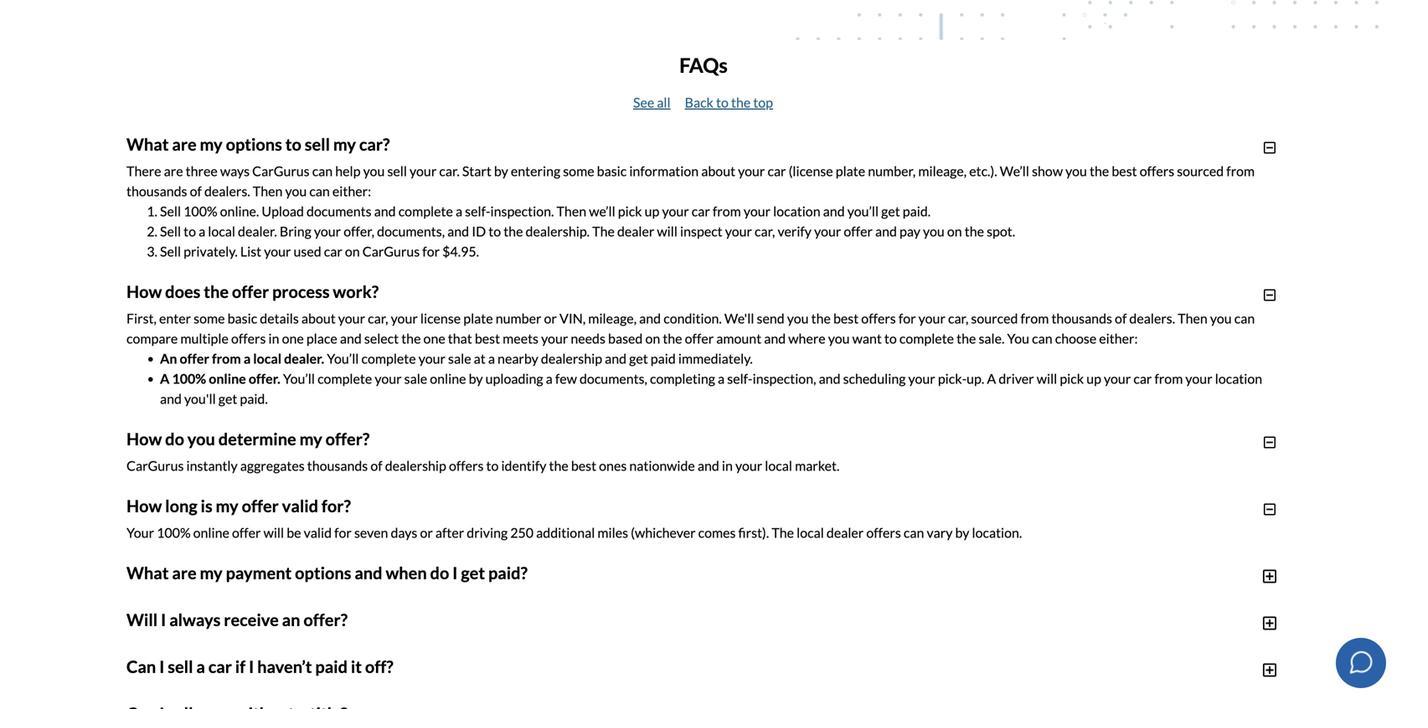 Task type: describe. For each thing, give the bounding box(es) containing it.
how does the offer process work?
[[127, 282, 379, 302]]

car inside you'll complete your sale online by uploading a few documents, completing a self-inspection, and scheduling your pick-up. a driver will pick up your car from your location and you'll get paid.
[[1134, 371, 1152, 387]]

uploading
[[486, 371, 543, 387]]

$4.95.
[[443, 243, 479, 260]]

2 vertical spatial dealer.
[[225, 692, 265, 709]]

when
[[386, 563, 427, 583]]

completing
[[650, 371, 716, 387]]

three inside what are my options to sell my car? there are three ways cargurus can help you sell your car. start by entering some basic information about your car (license plate number, mileage, etc.). we'll show you the best offers sourced from thousands of dealers. then you can either: sell 100% online. upload documents and complete a self-inspection. then we'll pick up your car from your location and you'll get paid. sell to a local dealer. bring your offer, documents, and id to the dealership. the dealer will inspect your car, verify your offer and pay you on the spot. sell privately. list your used car on cargurus for $4.95.
[[186, 163, 218, 179]]

best up want
[[834, 310, 859, 327]]

send
[[757, 310, 785, 327]]

my up help
[[333, 134, 356, 154]]

2 have from the left
[[929, 632, 957, 648]]

can
[[127, 657, 156, 677]]

0 horizontal spatial into
[[215, 666, 238, 682]]

local down falls at left bottom
[[194, 692, 222, 709]]

offers inside how long is my offer valid for? your 100% online offer will be valid for seven days or after driving 250 additional miles (whichever comes first). the local dealer offers can vary by location.
[[867, 525, 901, 541]]

link
[[244, 612, 269, 628]]

one inside bank transfer. link your bank account through our secure portal for the fastest, most hassle-free way to receive your funds. you'll receive payment in one to three business days. check. request a check and you'll have to wait a few hours for it to be activated before you can deposit it on pick-up day. some banks have deposit limits and may hold funds for several days before depositing the funds into your account.
[[1023, 612, 1045, 628]]

best up "at"
[[475, 330, 500, 347]]

from inside you'll complete your sale online by uploading a few documents, completing a self-inspection, and scheduling your pick-up. a driver will pick up your car from your location and you'll get paid.
[[1155, 371, 1183, 387]]

either: inside what are my options to sell my car? there are three ways cargurus can help you sell your car. start by entering some basic information about your car (license plate number, mileage, etc.). we'll show you the best offers sourced from thousands of dealers. then you can either: sell 100% online. upload documents and complete a self-inspection. then we'll pick up your car from your location and you'll get paid. sell to a local dealer. bring your offer, documents, and id to the dealership. the dealer will inspect your car, verify your offer and pay you on the spot. sell privately. list your used car on cargurus for $4.95.
[[333, 183, 371, 199]]

of inside what are my options to sell my car? there are three ways cargurus can help you sell your car. start by entering some basic information about your car (license plate number, mileage, etc.). we'll show you the best offers sourced from thousands of dealers. then you can either: sell 100% online. upload documents and complete a self-inspection. then we'll pick up your car from your location and you'll get paid. sell to a local dealer. bring your offer, documents, and id to the dealership. the dealer will inspect your car, verify your offer and pay you on the spot. sell privately. list your used car on cargurus for $4.95.
[[190, 183, 202, 199]]

a down immediately.
[[718, 371, 725, 387]]

enter
[[159, 310, 191, 327]]

to inside first, enter some basic details about your car, your license plate number or vin, mileage, and condition. we'll send you the best offers for your car, sourced from thousands of dealers. then you can compare multiple offers in one place and select the one that best meets your needs based on the offer amount and where you want to complete the sale. you can choose either:
[[885, 330, 897, 347]]

an offer from a local dealer. you'll complete your sale at a nearby dealership and get paid immediately.
[[160, 350, 753, 367]]

car?
[[359, 134, 390, 154]]

multiple
[[180, 330, 229, 347]]

a up offer.
[[244, 350, 251, 367]]

several
[[1176, 632, 1217, 648]]

the inside the dealer will pay you on the spot. to increase your purchasing power and potentially save on taxes, consider trading in your car. by applying your trade-in value to your down
[[268, 692, 290, 709]]

0 horizontal spatial before
[[160, 652, 199, 668]]

driver
[[999, 371, 1034, 387]]

a up selling to a local dealer. on the bottom left of page
[[196, 657, 205, 677]]

to right way
[[747, 612, 760, 628]]

be inside bank transfer. link your bank account through our secure portal for the fastest, most hassle-free way to receive your funds. you'll receive payment in one to three business days. check. request a check and you'll have to wait a few hours for it to be activated before you can deposit it on pick-up day. some banks have deposit limits and may hold funds for several days before depositing the funds into your account.
[[547, 632, 562, 648]]

documents, inside what are my options to sell my car? there are three ways cargurus can help you sell your car. start by entering some basic information about your car (license plate number, mileage, etc.). we'll show you the best offers sourced from thousands of dealers. then you can either: sell 100% online. upload documents and complete a self-inspection. then we'll pick up your car from your location and you'll get paid. sell to a local dealer. bring your offer, documents, and id to the dealership. the dealer will inspect your car, verify your offer and pay you on the spot. sell privately. list your used car on cargurus for $4.95.
[[377, 223, 445, 239]]

where
[[789, 330, 826, 347]]

a right "at"
[[488, 350, 495, 367]]

all
[[657, 94, 671, 110]]

most
[[622, 612, 651, 628]]

will inside what are my options to sell my car? there are three ways cargurus can help you sell your car. start by entering some basic information about your car (license plate number, mileage, etc.). we'll show you the best offers sourced from thousands of dealers. then you can either: sell 100% online. upload documents and complete a self-inspection. then we'll pick up your car from your location and you'll get paid. sell to a local dealer. bring your offer, documents, and id to the dealership. the dealer will inspect your car, verify your offer and pay you on the spot. sell privately. list your used car on cargurus for $4.95.
[[657, 223, 678, 239]]

the down inspection. on the top of page
[[504, 223, 523, 239]]

help
[[335, 163, 361, 179]]

0 horizontal spatial car,
[[368, 310, 388, 327]]

to inside the dealer will pay you on the spot. to increase your purchasing power and potentially save on taxes, consider trading in your car. by applying your trade-in value to your down
[[1199, 692, 1211, 709]]

2 vertical spatial sell
[[168, 657, 193, 677]]

you
[[1008, 330, 1030, 347]]

you inside the dealer will pay you on the spot. to increase your purchasing power and potentially save on taxes, consider trading in your car. by applying your trade-in value to your down
[[379, 692, 401, 709]]

free
[[694, 612, 718, 628]]

account.
[[378, 652, 428, 668]]

the right select
[[402, 330, 421, 347]]

the up where
[[812, 310, 831, 327]]

and left you'll
[[823, 203, 845, 219]]

used inside what are my options to sell my car? there are three ways cargurus can help you sell your car. start by entering some basic information about your car (license plate number, mileage, etc.). we'll show you the best offers sourced from thousands of dealers. then you can either: sell 100% online. upload documents and complete a self-inspection. then we'll pick up your car from your location and you'll get paid. sell to a local dealer. bring your offer, documents, and id to the dealership. the dealer will inspect your car, verify your offer and pay you on the spot. sell privately. list your used car on cargurus for $4.95.
[[294, 243, 321, 260]]

for right portal
[[534, 612, 551, 628]]

complete down select
[[362, 350, 416, 367]]

0 horizontal spatial payment
[[226, 563, 292, 583]]

by inside how long is my offer valid for? your 100% online offer will be valid for seven days or after driving 250 additional miles (whichever comes first). the local dealer offers can vary by location.
[[956, 525, 970, 541]]

then inside first, enter some basic details about your car, your license plate number or vin, mileage, and condition. we'll send you the best offers for your car, sourced from thousands of dealers. then you can compare multiple offers in one place and select the one that best meets your needs based on the offer amount and where you want to complete the sale. you can choose either:
[[1178, 310, 1208, 327]]

taxes,
[[815, 692, 849, 709]]

needs
[[571, 330, 606, 347]]

to left business
[[1047, 612, 1060, 628]]

a up $4.95.
[[456, 203, 463, 219]]

first,
[[127, 310, 157, 327]]

best inside what are my options to sell my car? there are three ways cargurus can help you sell your car. start by entering some basic information about your car (license plate number, mileage, etc.). we'll show you the best offers sourced from thousands of dealers. then you can either: sell 100% online. upload documents and complete a self-inspection. then we'll pick up your car from your location and you'll get paid. sell to a local dealer. bring your offer, documents, and id to the dealership. the dealer will inspect your car, verify your offer and pay you on the spot. sell privately. list your used car on cargurus for $4.95.
[[1112, 163, 1137, 179]]

basic inside what are my options to sell my car? there are three ways cargurus can help you sell your car. start by entering some basic information about your car (license plate number, mileage, etc.). we'll show you the best offers sourced from thousands of dealers. then you can either: sell 100% online. upload documents and complete a self-inspection. then we'll pick up your car from your location and you'll get paid. sell to a local dealer. bring your offer, documents, and id to the dealership. the dealer will inspect your car, verify your offer and pay you on the spot. sell privately. list your used car on cargurus for $4.95.
[[597, 163, 627, 179]]

get inside what are my options to sell my car? there are three ways cargurus can help you sell your car. start by entering some basic information about your car (license plate number, mileage, etc.). we'll show you the best offers sourced from thousands of dealers. then you can either: sell 100% online. upload documents and complete a self-inspection. then we'll pick up your car from your location and you'll get paid. sell to a local dealer. bring your offer, documents, and id to the dealership. the dealer will inspect your car, verify your offer and pay you on the spot. sell privately. list your used car on cargurus for $4.95.
[[882, 203, 900, 219]]

2 sell from the top
[[160, 223, 181, 239]]

sale.
[[979, 330, 1005, 347]]

in inside bank transfer. link your bank account through our secure portal for the fastest, most hassle-free way to receive your funds. you'll receive payment in one to three business days. check. request a check and you'll have to wait a few hours for it to be activated before you can deposit it on pick-up day. some banks have deposit limits and may hold funds for several days before depositing the funds into your account.
[[1009, 612, 1020, 628]]

entering
[[511, 163, 561, 179]]

or inside how long is my offer valid for? your 100% online offer will be valid for seven days or after driving 250 additional miles (whichever comes first). the local dealer offers can vary by location.
[[420, 525, 433, 541]]

there
[[127, 163, 161, 179]]

these
[[279, 666, 311, 682]]

upload
[[262, 203, 304, 219]]

mileage, inside first, enter some basic details about your car, your license plate number or vin, mileage, and condition. we'll send you the best offers for your car, sourced from thousands of dealers. then you can compare multiple offers in one place and select the one that best meets your needs based on the offer amount and where you want to complete the sale. you can choose either:
[[588, 310, 637, 327]]

falls
[[188, 666, 212, 682]]

day.
[[831, 632, 854, 648]]

how for how do you determine my offer? cargurus instantly aggregates thousands of dealership offers to identify the best ones nationwide and in your local market.
[[127, 429, 162, 449]]

0 horizontal spatial receive
[[224, 610, 279, 630]]

see all link
[[633, 94, 671, 110]]

hold
[[1092, 632, 1118, 648]]

portal
[[496, 612, 531, 628]]

1 vertical spatial cargurus
[[363, 243, 420, 260]]

1 horizontal spatial an
[[520, 666, 535, 682]]

complete inside what are my options to sell my car? there are three ways cargurus can help you sell your car. start by entering some basic information about your car (license plate number, mileage, etc.). we'll show you the best offers sourced from thousands of dealers. then you can either: sell 100% online. upload documents and complete a self-inspection. then we'll pick up your car from your location and you'll get paid. sell to a local dealer. bring your offer, documents, and id to the dealership. the dealer will inspect your car, verify your offer and pay you on the spot. sell privately. list your used car on cargurus for $4.95.
[[399, 203, 453, 219]]

up inside you'll complete your sale online by uploading a few documents, completing a self-inspection, and scheduling your pick-up. a driver will pick up your car from your location and you'll get paid.
[[1087, 371, 1102, 387]]

top
[[754, 94, 773, 110]]

about inside first, enter some basic details about your car, your license plate number or vin, mileage, and condition. we'll send you the best offers for your car, sourced from thousands of dealers. then you can compare multiple offers in one place and select the one that best meets your needs based on the offer amount and where you want to complete the sale. you can choose either:
[[302, 310, 336, 327]]

the inside what are my options to sell my car? there are three ways cargurus can help you sell your car. start by entering some basic information about your car (license plate number, mileage, etc.). we'll show you the best offers sourced from thousands of dealers. then you can either: sell 100% online. upload documents and complete a self-inspection. then we'll pick up your car from your location and you'll get paid. sell to a local dealer. bring your offer, documents, and id to the dealership. the dealer will inspect your car, verify your offer and pay you on the spot. sell privately. list your used car on cargurus for $4.95.
[[593, 223, 615, 239]]

for down portal
[[501, 632, 519, 648]]

some inside first, enter some basic details about your car, your license plate number or vin, mileage, and condition. we'll send you the best offers for your car, sourced from thousands of dealers. then you can compare multiple offers in one place and select the one that best meets your needs based on the offer amount and where you want to complete the sale. you can choose either:
[[194, 310, 225, 327]]

0 horizontal spatial paid
[[315, 657, 348, 677]]

on inside first, enter some basic details about your car, your license plate number or vin, mileage, and condition. we'll send you the best offers for your car, sourced from thousands of dealers. then you can compare multiple offers in one place and select the one that best meets your needs based on the offer amount and where you want to complete the sale. you can choose either:
[[646, 330, 660, 347]]

a right wait
[[431, 632, 438, 648]]

open chat window image
[[1348, 649, 1375, 676]]

to
[[474, 692, 488, 709]]

a down falls at left bottom
[[184, 692, 191, 709]]

a down link
[[253, 632, 260, 648]]

sourced inside first, enter some basic details about your car, your license plate number or vin, mileage, and condition. we'll send you the best offers for your car, sourced from thousands of dealers. then you can compare multiple offers in one place and select the one that best meets your needs based on the offer amount and where you want to complete the sale. you can choose either:
[[971, 310, 1018, 327]]

wait
[[403, 632, 429, 648]]

inspection,
[[753, 371, 816, 387]]

information
[[630, 163, 699, 179]]

miles
[[598, 525, 628, 541]]

does
[[165, 282, 201, 302]]

check.
[[160, 632, 200, 648]]

pick inside what are my options to sell my car? there are three ways cargurus can help you sell your car. start by entering some basic information about your car (license plate number, mileage, etc.). we'll show you the best offers sourced from thousands of dealers. then you can either: sell 100% online. upload documents and complete a self-inspection. then we'll pick up your car from your location and you'll get paid. sell to a local dealer. bring your offer, documents, and id to the dealership. the dealer will inspect your car, verify your offer and pay you on the spot. sell privately. list your used car on cargurus for $4.95.
[[618, 203, 642, 219]]

0 horizontal spatial funds
[[288, 652, 320, 668]]

of inside how do you determine my offer? cargurus instantly aggregates thousands of dealership offers to identify the best ones nationwide and in your local market.
[[371, 458, 383, 474]]

to up upload
[[285, 134, 302, 154]]

online inside how long is my offer valid for? your 100% online offer will be valid for seven days or after driving 250 additional miles (whichever comes first). the local dealer offers can vary by location.
[[193, 525, 229, 541]]

offer, inside what are my options to sell my car? there are three ways cargurus can help you sell your car. start by entering some basic information about your car (license plate number, mileage, etc.). we'll show you the best offers sourced from thousands of dealers. then you can either: sell 100% online. upload documents and complete a self-inspection. then we'll pick up your car from your location and you'll get paid. sell to a local dealer. bring your offer, documents, and id to the dealership. the dealer will inspect your car, verify your offer and pay you on the spot. sell privately. list your used car on cargurus for $4.95.
[[344, 223, 375, 239]]

dealer inside what are my options to sell my car? there are three ways cargurus can help you sell your car. start by entering some basic information about your car (license plate number, mileage, etc.). we'll show you the best offers sourced from thousands of dealers. then you can either: sell 100% online. upload documents and complete a self-inspection. then we'll pick up your car from your location and you'll get paid. sell to a local dealer. bring your offer, documents, and id to the dealership. the dealer will inspect your car, verify your offer and pay you on the spot. sell privately. list your used car on cargurus for $4.95.
[[617, 223, 655, 239]]

and left you're
[[377, 666, 399, 682]]

location inside you'll complete your sale online by uploading a few documents, completing a self-inspection, and scheduling your pick-up. a driver will pick up your car from your location and you'll get paid.
[[1216, 371, 1263, 387]]

and down you'll
[[876, 223, 897, 239]]

location inside what are my options to sell my car? there are three ways cargurus can help you sell your car. start by entering some basic information about your car (license plate number, mileage, etc.). we'll show you the best offers sourced from thousands of dealers. then you can either: sell 100% online. upload documents and complete a self-inspection. then we'll pick up your car from your location and you'll get paid. sell to a local dealer. bring your offer, documents, and id to the dealership. the dealer will inspect your car, verify your offer and pay you on the spot. sell privately. list your used car on cargurus for $4.95.
[[773, 203, 821, 219]]

our
[[432, 612, 452, 628]]

to right selling
[[169, 692, 182, 709]]

0 horizontal spatial an
[[282, 610, 300, 630]]

and down send
[[764, 330, 786, 347]]

i right the if
[[249, 657, 254, 677]]

faqs
[[680, 53, 728, 77]]

is
[[201, 496, 213, 516]]

three inside bank transfer. link your bank account through our secure portal for the fastest, most hassle-free way to receive your funds. you'll receive payment in one to three business days. check. request a check and you'll have to wait a few hours for it to be activated before you can deposit it on pick-up day. some banks have deposit limits and may hold funds for several days before depositing the funds into your account.
[[1062, 612, 1094, 628]]

if
[[127, 666, 135, 682]]

my inside how long is my offer valid for? your 100% online offer will be valid for seven days or after driving 250 additional miles (whichever comes first). the local dealer offers can vary by location.
[[216, 496, 239, 516]]

to left activated
[[532, 632, 545, 648]]

get up increase
[[499, 666, 518, 682]]

ways
[[220, 163, 250, 179]]

2 horizontal spatial receive
[[910, 612, 953, 628]]

online left offer.
[[209, 371, 246, 387]]

0 vertical spatial sale
[[448, 350, 471, 367]]

1 horizontal spatial paid
[[651, 350, 676, 367]]

1 vertical spatial are
[[164, 163, 183, 179]]

my up the transfer.
[[200, 563, 223, 583]]

local up offer.
[[253, 350, 282, 367]]

hassle-
[[653, 612, 694, 628]]

additional
[[536, 525, 595, 541]]

fastest,
[[576, 612, 619, 628]]

potentially
[[703, 692, 766, 709]]

the down check at left bottom
[[265, 652, 285, 668]]

1 vertical spatial options
[[295, 563, 351, 583]]

car. inside the dealer will pay you on the spot. to increase your purchasing power and potentially save on taxes, consider trading in your car. by applying your trade-in value to your down
[[992, 692, 1013, 709]]

to inside how do you determine my offer? cargurus instantly aggregates thousands of dealership offers to identify the best ones nationwide and in your local market.
[[486, 458, 499, 474]]

2 deposit from the left
[[960, 632, 1003, 648]]

show
[[1032, 163, 1063, 179]]

banks
[[892, 632, 927, 648]]

categories
[[314, 666, 375, 682]]

number
[[496, 310, 542, 327]]

id
[[472, 223, 486, 239]]

identify
[[501, 458, 547, 474]]

the dealer will pay you on the spot. to increase your purchasing power and potentially save on taxes, consider trading in your car. by applying your trade-in value to your down
[[127, 692, 1276, 710]]

how long is my offer valid for? your 100% online offer will be valid for seven days or after driving 250 additional miles (whichever comes first). the local dealer offers can vary by location.
[[127, 496, 1022, 541]]

1 a from the left
[[160, 371, 170, 387]]

up inside what are my options to sell my car? there are three ways cargurus can help you sell your car. start by entering some basic information about your car (license plate number, mileage, etc.). we'll show you the best offers sourced from thousands of dealers. then you can either: sell 100% online. upload documents and complete a self-inspection. then we'll pick up your car from your location and you'll get paid. sell to a local dealer. bring your offer, documents, and id to the dealership. the dealer will inspect your car, verify your offer and pay you on the spot. sell privately. list your used car on cargurus for $4.95.
[[645, 203, 660, 219]]

0 horizontal spatial one
[[282, 330, 304, 347]]

privately
[[743, 666, 795, 682]]

1 vertical spatial 100%
[[172, 371, 206, 387]]

spot. inside the dealer will pay you on the spot. to increase your purchasing power and potentially save on taxes, consider trading in your car. by applying your trade-in value to your down
[[443, 692, 471, 709]]

amount
[[717, 330, 762, 347]]

how for how long is my offer valid for? your 100% online offer will be valid for seven days or after driving 250 additional miles (whichever comes first). the local dealer offers can vary by location.
[[127, 496, 162, 516]]

1 vertical spatial valid
[[304, 525, 332, 541]]

the right does
[[204, 282, 229, 302]]

to left wait
[[388, 632, 401, 648]]

nationwide
[[630, 458, 695, 474]]

number,
[[868, 163, 916, 179]]

self- inside you'll complete your sale online by uploading a few documents, completing a self-inspection, and scheduling your pick-up. a driver will pick up your car from your location and you'll get paid.
[[727, 371, 753, 387]]

to right id
[[489, 223, 501, 239]]

to up privately. at the top of page
[[184, 223, 196, 239]]

the left sale.
[[957, 330, 976, 347]]

i right can on the left bottom of page
[[159, 657, 165, 677]]

and up based
[[639, 310, 661, 327]]

0 vertical spatial then
[[253, 183, 283, 199]]

and left scheduling
[[819, 371, 841, 387]]

1 horizontal spatial offer,
[[537, 666, 568, 682]]

first, enter some basic details about your car, your license plate number or vin, mileage, and condition. we'll send you the best offers for your car, sourced from thousands of dealers. then you can compare multiple offers in one place and select the one that best meets your needs based on the offer amount and where you want to complete the sale. you can choose either:
[[127, 310, 1255, 347]]

0 vertical spatial funds
[[1120, 632, 1153, 648]]

get inside you'll complete your sale online by uploading a few documents, completing a self-inspection, and scheduling your pick-up. a driver will pick up your car from your location and you'll get paid.
[[218, 391, 237, 407]]

condition.
[[664, 310, 722, 327]]

few inside bank transfer. link your bank account through our secure portal for the fastest, most hassle-free way to receive your funds. you'll receive payment in one to three business days. check. request a check and you'll have to wait a few hours for it to be activated before you can deposit it on pick-up day. some banks have deposit limits and may hold funds for several days before depositing the funds into your account.
[[441, 632, 463, 648]]

what are my options to sell my car? there are three ways cargurus can help you sell your car. start by entering some basic information about your car (license plate number, mileage, etc.). we'll show you the best offers sourced from thousands of dealers. then you can either: sell 100% online. upload documents and complete a self-inspection. then we'll pick up your car from your location and you'll get paid. sell to a local dealer. bring your offer, documents, and id to the dealership. the dealer will inspect your car, verify your offer and pay you on the spot. sell privately. list your used car on cargurus for $4.95.
[[127, 134, 1255, 260]]

car. inside what are my options to sell my car? there are three ways cargurus can help you sell your car. start by entering some basic information about your car (license plate number, mileage, etc.). we'll show you the best offers sourced from thousands of dealers. then you can either: sell 100% online. upload documents and complete a self-inspection. then we'll pick up your car from your location and you'll get paid. sell to a local dealer. bring your offer, documents, and id to the dealership. the dealer will inspect your car, verify your offer and pay you on the spot. sell privately. list your used car on cargurus for $4.95.
[[439, 163, 460, 179]]

online.
[[220, 203, 259, 219]]

for?
[[322, 496, 351, 516]]

are for payment
[[172, 563, 197, 583]]

back to the top
[[685, 94, 773, 110]]

down
[[1244, 692, 1276, 709]]

account
[[333, 612, 379, 628]]

and up $4.95.
[[448, 223, 469, 239]]

license
[[421, 310, 461, 327]]

start
[[462, 163, 492, 179]]

us.
[[826, 666, 842, 682]]

and right place
[[340, 330, 362, 347]]

you'll complete your sale online by uploading a few documents, completing a self-inspection, and scheduling your pick-up. a driver will pick up your car from your location and you'll get paid.
[[160, 371, 1263, 407]]

and down an
[[160, 391, 182, 407]]

and left may
[[1041, 632, 1062, 648]]

the right 'show'
[[1090, 163, 1110, 179]]

1 horizontal spatial one
[[424, 330, 446, 347]]

you inside how do you determine my offer? cargurus instantly aggregates thousands of dealership offers to identify the best ones nationwide and in your local market.
[[188, 429, 215, 449]]

0 vertical spatial dealership
[[541, 350, 602, 367]]

1 sell from the top
[[160, 203, 181, 219]]

2 horizontal spatial car,
[[948, 310, 969, 327]]

i right the will
[[161, 610, 166, 630]]

car, inside what are my options to sell my car? there are three ways cargurus can help you sell your car. start by entering some basic information about your car (license plate number, mileage, etc.). we'll show you the best offers sourced from thousands of dealers. then you can either: sell 100% online. upload documents and complete a self-inspection. then we'll pick up your car from your location and you'll get paid. sell to a local dealer. bring your offer, documents, and id to the dealership. the dealer will inspect your car, verify your offer and pay you on the spot. sell privately. list your used car on cargurus for $4.95.
[[755, 223, 775, 239]]

(whichever
[[631, 525, 696, 541]]

up inside bank transfer. link your bank account through our secure portal for the fastest, most hassle-free way to receive your funds. you'll receive payment in one to three business days. check. request a check and you'll have to wait a few hours for it to be activated before you can deposit it on pick-up day. some banks have deposit limits and may hold funds for several days before depositing the funds into your account.
[[814, 632, 829, 648]]

in right trading
[[949, 692, 960, 709]]

may
[[1065, 632, 1089, 648]]

1 horizontal spatial receive
[[762, 612, 805, 628]]

funds.
[[837, 612, 873, 628]]

local inside what are my options to sell my car? there are three ways cargurus can help you sell your car. start by entering some basic information about your car (license plate number, mileage, etc.). we'll show you the best offers sourced from thousands of dealers. then you can either: sell 100% online. upload documents and complete a self-inspection. then we'll pick up your car from your location and you'll get paid. sell to a local dealer. bring your offer, documents, and id to the dealership. the dealer will inspect your car, verify your offer and pay you on the spot. sell privately. list your used car on cargurus for $4.95.
[[208, 223, 235, 239]]

1 horizontal spatial used
[[691, 666, 719, 682]]

in left value
[[1151, 692, 1162, 709]]

can inside how long is my offer valid for? your 100% online offer will be valid for seven days or after driving 250 additional miles (whichever comes first). the local dealer offers can vary by location.
[[904, 525, 924, 541]]

1 horizontal spatial you'll
[[327, 350, 359, 367]]

1 vertical spatial do
[[430, 563, 449, 583]]

or inside first, enter some basic details about your car, your license plate number or vin, mileage, and condition. we'll send you the best offers for your car, sourced from thousands of dealers. then you can compare multiple offers in one place and select the one that best meets your needs based on the offer amount and where you want to complete the sale. you can choose either:
[[544, 310, 557, 327]]

you'll
[[848, 203, 879, 219]]

0 horizontal spatial it
[[351, 657, 362, 677]]

100% inside what are my options to sell my car? there are three ways cargurus can help you sell your car. start by entering some basic information about your car (license plate number, mileage, etc.). we'll show you the best offers sourced from thousands of dealers. then you can either: sell 100% online. upload documents and complete a self-inspection. then we'll pick up your car from your location and you'll get paid. sell to a local dealer. bring your offer, documents, and id to the dealership. the dealer will inspect your car, verify your offer and pay you on the spot. sell privately. list your used car on cargurus for $4.95.
[[184, 203, 217, 219]]

sale inside you'll complete your sale online by uploading a few documents, completing a self-inspection, and scheduling your pick-up. a driver will pick up your car from your location and you'll get paid.
[[404, 371, 427, 387]]

select
[[364, 330, 399, 347]]

consider
[[852, 692, 902, 709]]



Task type: locate. For each thing, give the bounding box(es) containing it.
2 vertical spatial the
[[268, 692, 290, 709]]

car. left by
[[992, 692, 1013, 709]]

1 horizontal spatial about
[[702, 163, 736, 179]]

thousands inside how do you determine my offer? cargurus instantly aggregates thousands of dealership offers to identify the best ones nationwide and in your local market.
[[307, 458, 368, 474]]

to right want
[[885, 330, 897, 347]]

0 vertical spatial sell
[[305, 134, 330, 154]]

1 vertical spatial how
[[127, 429, 162, 449]]

it down portal
[[521, 632, 530, 648]]

do inside how do you determine my offer? cargurus instantly aggregates thousands of dealership offers to identify the best ones nationwide and in your local market.
[[165, 429, 184, 449]]

1 horizontal spatial self-
[[727, 371, 753, 387]]

one down license
[[424, 330, 446, 347]]

by inside what are my options to sell my car? there are three ways cargurus can help you sell your car. start by entering some basic information about your car (license plate number, mileage, etc.). we'll show you the best offers sourced from thousands of dealers. then you can either: sell 100% online. upload documents and complete a self-inspection. then we'll pick up your car from your location and you'll get paid. sell to a local dealer. bring your offer, documents, and id to the dealership. the dealer will inspect your car, verify your offer and pay you on the spot. sell privately. list your used car on cargurus for $4.95.
[[494, 163, 508, 179]]

either: down help
[[333, 183, 371, 199]]

basic inside first, enter some basic details about your car, your license plate number or vin, mileage, and condition. we'll send you the best offers for your car, sourced from thousands of dealers. then you can compare multiple offers in one place and select the one that best meets your needs based on the offer amount and where you want to complete the sale. you can choose either:
[[228, 310, 257, 327]]

1 horizontal spatial sell
[[305, 134, 330, 154]]

dealers. inside what are my options to sell my car? there are three ways cargurus can help you sell your car. start by entering some basic information about your car (license plate number, mileage, etc.). we'll show you the best offers sourced from thousands of dealers. then you can either: sell 100% online. upload documents and complete a self-inspection. then we'll pick up your car from your location and you'll get paid. sell to a local dealer. bring your offer, documents, and id to the dealership. the dealer will inspect your car, verify your offer and pay you on the spot. sell privately. list your used car on cargurus for $4.95.
[[204, 183, 250, 199]]

pick- inside bank transfer. link your bank account through our secure portal for the fastest, most hassle-free way to receive your funds. you'll receive payment in one to three business days. check. request a check and you'll have to wait a few hours for it to be activated before you can deposit it on pick-up day. some banks have deposit limits and may hold funds for several days before depositing the funds into your account.
[[785, 632, 814, 648]]

sourced inside what are my options to sell my car? there are three ways cargurus can help you sell your car. start by entering some basic information about your car (license plate number, mileage, etc.). we'll show you the best offers sourced from thousands of dealers. then you can either: sell 100% online. upload documents and complete a self-inspection. then we'll pick up your car from your location and you'll get paid. sell to a local dealer. bring your offer, documents, and id to the dealership. the dealer will inspect your car, verify your offer and pay you on the spot. sell privately. list your used car on cargurus for $4.95.
[[1177, 163, 1224, 179]]

car, up select
[[368, 310, 388, 327]]

0 horizontal spatial a
[[160, 371, 170, 387]]

1 horizontal spatial before
[[622, 632, 661, 648]]

1 horizontal spatial options
[[295, 563, 351, 583]]

mileage, up based
[[588, 310, 637, 327]]

either: inside first, enter some basic details about your car, your license plate number or vin, mileage, and condition. we'll send you the best offers for your car, sourced from thousands of dealers. then you can compare multiple offers in one place and select the one that best meets your needs based on the offer amount and where you want to complete the sale. you can choose either:
[[1100, 330, 1138, 347]]

meets
[[503, 330, 539, 347]]

1 horizontal spatial documents,
[[580, 371, 648, 387]]

the right identify
[[549, 458, 569, 474]]

verify
[[778, 223, 812, 239]]

what for what are my options to sell my car? there are three ways cargurus can help you sell your car. start by entering some basic information about your car (license plate number, mileage, etc.). we'll show you the best offers sourced from thousands of dealers. then you can either: sell 100% online. upload documents and complete a self-inspection. then we'll pick up your car from your location and you'll get paid. sell to a local dealer. bring your offer, documents, and id to the dealership. the dealer will inspect your car, verify your offer and pay you on the spot. sell privately. list your used car on cargurus for $4.95.
[[127, 134, 169, 154]]

my inside how do you determine my offer? cargurus instantly aggregates thousands of dealership offers to identify the best ones nationwide and in your local market.
[[300, 429, 322, 449]]

1 vertical spatial three
[[1062, 612, 1094, 628]]

pick-
[[938, 371, 967, 387], [785, 632, 814, 648]]

based
[[608, 330, 643, 347]]

1 horizontal spatial thousands
[[307, 458, 368, 474]]

0 horizontal spatial basic
[[228, 310, 257, 327]]

0 vertical spatial be
[[287, 525, 301, 541]]

days.
[[1150, 612, 1179, 628]]

and right documents
[[374, 203, 396, 219]]

in inside first, enter some basic details about your car, your license plate number or vin, mileage, and condition. we'll send you the best offers for your car, sourced from thousands of dealers. then you can compare multiple offers in one place and select the one that best meets your needs based on the offer amount and where you want to complete the sale. you can choose either:
[[269, 330, 279, 347]]

do up long at the bottom of the page
[[165, 429, 184, 449]]

basic up we'll
[[597, 163, 627, 179]]

pick- inside you'll complete your sale online by uploading a few documents, completing a self-inspection, and scheduling your pick-up. a driver will pick up your car from your location and you'll get paid.
[[938, 371, 967, 387]]

the inside how do you determine my offer? cargurus instantly aggregates thousands of dealership offers to identify the best ones nationwide and in your local market.
[[549, 458, 569, 474]]

1 horizontal spatial the
[[593, 223, 615, 239]]

in inside how do you determine my offer? cargurus instantly aggregates thousands of dealership offers to identify the best ones nationwide and in your local market.
[[722, 458, 733, 474]]

0 horizontal spatial pick
[[618, 203, 642, 219]]

mileage, left etc.).
[[919, 163, 967, 179]]

you'll inside bank transfer. link your bank account through our secure portal for the fastest, most hassle-free way to receive your funds. you'll receive payment in one to three business days. check. request a check and you'll have to wait a few hours for it to be activated before you can deposit it on pick-up day. some banks have deposit limits and may hold funds for several days before depositing the funds into your account.
[[324, 632, 355, 648]]

nearby
[[498, 350, 539, 367]]

and right 'power'
[[679, 692, 700, 709]]

1 vertical spatial be
[[547, 632, 562, 648]]

1 vertical spatial pick-
[[785, 632, 814, 648]]

what are my payment options and when do i get paid?
[[127, 563, 528, 583]]

2 horizontal spatial then
[[1178, 310, 1208, 327]]

0 vertical spatial dealer.
[[238, 223, 277, 239]]

local inside how long is my offer valid for? your 100% online offer will be valid for seven days or after driving 250 additional miles (whichever comes first). the local dealer offers can vary by location.
[[797, 525, 824, 541]]

0 vertical spatial before
[[622, 632, 661, 648]]

offer inside first, enter some basic details about your car, your license plate number or vin, mileage, and condition. we'll send you the best offers for your car, sourced from thousands of dealers. then you can compare multiple offers in one place and select the one that best meets your needs based on the offer amount and where you want to complete the sale. you can choose either:
[[685, 330, 714, 347]]

you'll inside bank transfer. link your bank account through our secure portal for the fastest, most hassle-free way to receive your funds. you'll receive payment in one to three business days. check. request a check and you'll have to wait a few hours for it to be activated before you can deposit it on pick-up day. some banks have deposit limits and may hold funds for several days before depositing the funds into your account.
[[875, 612, 907, 628]]

transfer.
[[193, 612, 242, 628]]

payment
[[226, 563, 292, 583], [955, 612, 1007, 628]]

trade-
[[1115, 692, 1151, 709]]

1 horizontal spatial deposit
[[960, 632, 1003, 648]]

0 vertical spatial mileage,
[[919, 163, 967, 179]]

paid
[[651, 350, 676, 367], [315, 657, 348, 677]]

power
[[639, 692, 676, 709]]

plate up that
[[464, 310, 493, 327]]

before
[[622, 632, 661, 648], [160, 652, 199, 668]]

three up may
[[1062, 612, 1094, 628]]

plate inside what are my options to sell my car? there are three ways cargurus can help you sell your car. start by entering some basic information about your car (license plate number, mileage, etc.). we'll show you the best offers sourced from thousands of dealers. then you can either: sell 100% online. upload documents and complete a self-inspection. then we'll pick up your car from your location and you'll get paid. sell to a local dealer. bring your offer, documents, and id to the dealership. the dealer will inspect your car, verify your offer and pay you on the spot. sell privately. list your used car on cargurus for $4.95.
[[836, 163, 866, 179]]

self- inside what are my options to sell my car? there are three ways cargurus can help you sell your car. start by entering some basic information about your car (license plate number, mileage, etc.). we'll show you the best offers sourced from thousands of dealers. then you can either: sell 100% online. upload documents and complete a self-inspection. then we'll pick up your car from your location and you'll get paid. sell to a local dealer. bring your offer, documents, and id to the dealership. the dealer will inspect your car, verify your offer and pay you on the spot. sell privately. list your used car on cargurus for $4.95.
[[465, 203, 491, 219]]

0 vertical spatial sourced
[[1177, 163, 1224, 179]]

seven
[[354, 525, 388, 541]]

on
[[948, 223, 962, 239], [345, 243, 360, 260], [646, 330, 660, 347], [768, 632, 783, 648], [403, 692, 418, 709], [798, 692, 813, 709]]

0 vertical spatial you'll
[[327, 350, 359, 367]]

a up privately. at the top of page
[[199, 223, 205, 239]]

and left when
[[355, 563, 383, 583]]

250
[[510, 525, 534, 541]]

to inside button
[[716, 94, 729, 110]]

selling
[[127, 692, 166, 709]]

few inside you'll complete your sale online by uploading a few documents, completing a self-inspection, and scheduling your pick-up. a driver will pick up your car from your location and you'll get paid.
[[555, 371, 577, 387]]

0 horizontal spatial sell
[[168, 657, 193, 677]]

0 horizontal spatial either:
[[333, 183, 371, 199]]

1 vertical spatial sell
[[387, 163, 407, 179]]

spot. inside what are my options to sell my car? there are three ways cargurus can help you sell your car. start by entering some basic information about your car (license plate number, mileage, etc.). we'll show you the best offers sourced from thousands of dealers. then you can either: sell 100% online. upload documents and complete a self-inspection. then we'll pick up your car from your location and you'll get paid. sell to a local dealer. bring your offer, documents, and id to the dealership. the dealer will inspect your car, verify your offer and pay you on the spot. sell privately. list your used car on cargurus for $4.95.
[[987, 223, 1016, 239]]

some
[[857, 632, 890, 648]]

dealer.
[[238, 223, 277, 239], [284, 350, 324, 367], [225, 692, 265, 709]]

first).
[[739, 525, 769, 541]]

location
[[773, 203, 821, 219], [1216, 371, 1263, 387]]

cargurus inside how do you determine my offer? cargurus instantly aggregates thousands of dealership offers to identify the best ones nationwide and in your local market.
[[127, 458, 184, 474]]

long
[[165, 496, 197, 516]]

local left the market.
[[765, 458, 793, 474]]

0 vertical spatial what
[[127, 134, 169, 154]]

1 deposit from the left
[[710, 632, 754, 648]]

we'll
[[725, 310, 754, 327]]

haven't
[[257, 657, 312, 677]]

my up aggregates
[[300, 429, 322, 449]]

pay inside what are my options to sell my car? there are three ways cargurus can help you sell your car. start by entering some basic information about your car (license plate number, mileage, etc.). we'll show you the best offers sourced from thousands of dealers. then you can either: sell 100% online. upload documents and complete a self-inspection. then we'll pick up your car from your location and you'll get paid. sell to a local dealer. bring your offer, documents, and id to the dealership. the dealer will inspect your car, verify your offer and pay you on the spot. sell privately. list your used car on cargurus for $4.95.
[[900, 223, 921, 239]]

we'll
[[589, 203, 616, 219]]

how inside how do you determine my offer? cargurus instantly aggregates thousands of dealership offers to identify the best ones nationwide and in your local market.
[[127, 429, 162, 449]]

0 horizontal spatial dealership
[[385, 458, 446, 474]]

for inside what are my options to sell my car? there are three ways cargurus can help you sell your car. start by entering some basic information about your car (license plate number, mileage, etc.). we'll show you the best offers sourced from thousands of dealers. then you can either: sell 100% online. upload documents and complete a self-inspection. then we'll pick up your car from your location and you'll get paid. sell to a local dealer. bring your offer, documents, and id to the dealership. the dealer will inspect your car, verify your offer and pay you on the spot. sell privately. list your used car on cargurus for $4.95.
[[423, 243, 440, 260]]

0 vertical spatial do
[[165, 429, 184, 449]]

1 have from the left
[[358, 632, 386, 648]]

1 vertical spatial documents,
[[580, 371, 648, 387]]

to right value
[[1199, 692, 1211, 709]]

2 horizontal spatial up
[[1087, 371, 1102, 387]]

2 vertical spatial by
[[956, 525, 970, 541]]

online inside you'll complete your sale online by uploading a few documents, completing a self-inspection, and scheduling your pick-up. a driver will pick up your car from your location and you'll get paid.
[[430, 371, 466, 387]]

to up the to
[[484, 666, 496, 682]]

self- up id
[[465, 203, 491, 219]]

1 vertical spatial location
[[1216, 371, 1263, 387]]

1 horizontal spatial cargurus
[[252, 163, 310, 179]]

are for options
[[172, 134, 197, 154]]

to
[[716, 94, 729, 110], [285, 134, 302, 154], [184, 223, 196, 239], [489, 223, 501, 239], [885, 330, 897, 347], [486, 458, 499, 474], [747, 612, 760, 628], [1047, 612, 1060, 628], [388, 632, 401, 648], [532, 632, 545, 648], [484, 666, 496, 682], [169, 692, 182, 709], [1199, 692, 1211, 709]]

1 vertical spatial the
[[772, 525, 794, 541]]

your inside how do you determine my offer? cargurus instantly aggregates thousands of dealership offers to identify the best ones nationwide and in your local market.
[[736, 458, 763, 474]]

offer,
[[344, 223, 375, 239], [537, 666, 568, 682]]

days inside bank transfer. link your bank account through our secure portal for the fastest, most hassle-free way to receive your funds. you'll receive payment in one to three business days. check. request a check and you'll have to wait a few hours for it to be activated before you can deposit it on pick-up day. some banks have deposit limits and may hold funds for several days before depositing the funds into your account.
[[1220, 632, 1247, 648]]

a right uploading
[[546, 371, 553, 387]]

used down bring at the top
[[294, 243, 321, 260]]

up down information
[[645, 203, 660, 219]]

0 vertical spatial days
[[391, 525, 418, 541]]

payment up limits
[[955, 612, 1007, 628]]

what for what are my payment options and when do i get paid?
[[127, 563, 169, 583]]

0 horizontal spatial days
[[391, 525, 418, 541]]

the down we'll
[[593, 223, 615, 239]]

offer? inside how do you determine my offer? cargurus instantly aggregates thousands of dealership offers to identify the best ones nationwide and in your local market.
[[326, 429, 370, 449]]

few
[[555, 371, 577, 387], [441, 632, 463, 648]]

a right up.
[[987, 371, 996, 387]]

some up multiple
[[194, 310, 225, 327]]

what inside what are my options to sell my car? there are three ways cargurus can help you sell your car. start by entering some basic information about your car (license plate number, mileage, etc.). we'll show you the best offers sourced from thousands of dealers. then you can either: sell 100% online. upload documents and complete a self-inspection. then we'll pick up your car from your location and you'll get paid. sell to a local dealer. bring your offer, documents, and id to the dealership. the dealer will inspect your car, verify your offer and pay you on the spot. sell privately. list your used car on cargurus for $4.95.
[[127, 134, 169, 154]]

off?
[[365, 657, 394, 677]]

paid up completing
[[651, 350, 676, 367]]

days right several
[[1220, 632, 1247, 648]]

1 what from the top
[[127, 134, 169, 154]]

1 vertical spatial dealership
[[385, 458, 446, 474]]

for down days.
[[1156, 632, 1173, 648]]

2 vertical spatial you'll
[[875, 612, 907, 628]]

funds
[[1120, 632, 1153, 648], [288, 652, 320, 668]]

dealership inside how do you determine my offer? cargurus instantly aggregates thousands of dealership offers to identify the best ones nationwide and in your local market.
[[385, 458, 446, 474]]

0 vertical spatial three
[[186, 163, 218, 179]]

for left $4.95.
[[423, 243, 440, 260]]

1 horizontal spatial paid.
[[903, 203, 931, 219]]

back
[[685, 94, 714, 110]]

you'll inside you'll complete your sale online by uploading a few documents, completing a self-inspection, and scheduling your pick-up. a driver will pick up your car from your location and you'll get paid.
[[184, 391, 216, 407]]

request
[[202, 632, 251, 648]]

local up privately. at the top of page
[[208, 223, 235, 239]]

1 vertical spatial you'll
[[283, 371, 315, 387]]

see
[[633, 94, 655, 110]]

offer, down documents
[[344, 223, 375, 239]]

offer, up increase
[[537, 666, 568, 682]]

any
[[241, 666, 262, 682]]

best
[[1112, 163, 1137, 179], [834, 310, 859, 327], [475, 330, 500, 347], [571, 458, 597, 474]]

documents, up $4.95.
[[377, 223, 445, 239]]

paid right these
[[315, 657, 348, 677]]

1 vertical spatial what
[[127, 563, 169, 583]]

1 vertical spatial payment
[[955, 612, 1007, 628]]

dealer down these
[[293, 692, 330, 709]]

1 horizontal spatial some
[[563, 163, 595, 179]]

in down details
[[269, 330, 279, 347]]

1 vertical spatial car.
[[992, 692, 1013, 709]]

into
[[323, 652, 346, 668], [215, 666, 238, 682]]

dealers. inside first, enter some basic details about your car, your license plate number or vin, mileage, and condition. we'll send you the best offers for your car, sourced from thousands of dealers. then you can compare multiple offers in one place and select the one that best meets your needs based on the offer amount and where you want to complete the sale. you can choose either:
[[1130, 310, 1176, 327]]

plate
[[836, 163, 866, 179], [464, 310, 493, 327]]

complete
[[399, 203, 453, 219], [900, 330, 954, 347], [362, 350, 416, 367], [318, 371, 372, 387]]

1 vertical spatial mileage,
[[588, 310, 637, 327]]

1 vertical spatial sale
[[404, 371, 427, 387]]

cargurus
[[252, 163, 310, 179], [363, 243, 420, 260], [127, 458, 184, 474]]

0 vertical spatial offer,
[[344, 223, 375, 239]]

0 vertical spatial you'll
[[184, 391, 216, 407]]

about up place
[[302, 310, 336, 327]]

get down based
[[629, 350, 648, 367]]

0 vertical spatial valid
[[282, 496, 318, 516]]

up
[[645, 203, 660, 219], [1087, 371, 1102, 387], [814, 632, 829, 648]]

0 vertical spatial up
[[645, 203, 660, 219]]

1 how from the top
[[127, 282, 162, 302]]

my up "ways" at the top
[[200, 134, 223, 154]]

be inside how long is my offer valid for? your 100% online offer will be valid for seven days or after driving 250 additional miles (whichever comes first). the local dealer offers can vary by location.
[[287, 525, 301, 541]]

dealer. inside what are my options to sell my car? there are three ways cargurus can help you sell your car. start by entering some basic information about your car (license plate number, mileage, etc.). we'll show you the best offers sourced from thousands of dealers. then you can either: sell 100% online. upload documents and complete a self-inspection. then we'll pick up your car from your location and you'll get paid. sell to a local dealer. bring your offer, documents, and id to the dealership. the dealer will inspect your car, verify your offer and pay you on the spot. sell privately. list your used car on cargurus for $4.95.
[[238, 223, 277, 239]]

a
[[456, 203, 463, 219], [199, 223, 205, 239], [244, 350, 251, 367], [488, 350, 495, 367], [546, 371, 553, 387], [718, 371, 725, 387], [253, 632, 260, 648], [431, 632, 438, 648], [196, 657, 205, 677], [184, 692, 191, 709]]

sell down car?
[[387, 163, 407, 179]]

1 horizontal spatial funds
[[1120, 632, 1153, 648]]

that
[[448, 330, 472, 347]]

and inside the dealer will pay you on the spot. to increase your purchasing power and potentially save on taxes, consider trading in your car. by applying your trade-in value to your down
[[679, 692, 700, 709]]

0 vertical spatial payment
[[226, 563, 292, 583]]

few down our
[[441, 632, 463, 648]]

after
[[436, 525, 464, 541]]

0 horizontal spatial pay
[[355, 692, 376, 709]]

pay
[[900, 223, 921, 239], [355, 692, 376, 709]]

0 vertical spatial location
[[773, 203, 821, 219]]

thousands inside first, enter some basic details about your car, your license plate number or vin, mileage, and condition. we'll send you the best offers for your car, sourced from thousands of dealers. then you can compare multiple offers in one place and select the one that best meets your needs based on the offer amount and where you want to complete the sale. you can choose either:
[[1052, 310, 1113, 327]]

and down bank
[[299, 632, 321, 648]]

increase
[[490, 692, 540, 709]]

pick
[[618, 203, 642, 219], [1060, 371, 1084, 387]]

a inside you'll complete your sale online by uploading a few documents, completing a self-inspection, and scheduling your pick-up. a driver will pick up your car from your location and you'll get paid.
[[987, 371, 996, 387]]

0 horizontal spatial deposit
[[710, 632, 754, 648]]

local right first).
[[797, 525, 824, 541]]

100% left online. at the left top of the page
[[184, 203, 217, 219]]

and right nationwide on the left bottom of the page
[[698, 458, 720, 474]]

purchasing
[[572, 692, 636, 709]]

dealer left inspect
[[617, 223, 655, 239]]

1 horizontal spatial few
[[555, 371, 577, 387]]

on inside bank transfer. link your bank account through our secure portal for the fastest, most hassle-free way to receive your funds. you'll receive payment in one to three business days. check. request a check and you'll have to wait a few hours for it to be activated before you can deposit it on pick-up day. some banks have deposit limits and may hold funds for several days before depositing the funds into your account.
[[768, 632, 783, 648]]

0 vertical spatial paid.
[[903, 203, 931, 219]]

payment up link
[[226, 563, 292, 583]]

1 horizontal spatial a
[[987, 371, 996, 387]]

0 horizontal spatial or
[[420, 525, 433, 541]]

1 horizontal spatial then
[[557, 203, 587, 219]]

0 horizontal spatial then
[[253, 183, 283, 199]]

3 sell from the top
[[160, 243, 181, 260]]

depositing
[[202, 652, 263, 668]]

complete inside first, enter some basic details about your car, your license plate number or vin, mileage, and condition. we'll send you the best offers for your car, sourced from thousands of dealers. then you can compare multiple offers in one place and select the one that best meets your needs based on the offer amount and where you want to complete the sale. you can choose either:
[[900, 330, 954, 347]]

the inside how long is my offer valid for? your 100% online offer will be valid for seven days or after driving 250 additional miles (whichever comes first). the local dealer offers can vary by location.
[[772, 525, 794, 541]]

my right is
[[216, 496, 239, 516]]

1 horizontal spatial be
[[547, 632, 562, 648]]

some inside what are my options to sell my car? there are three ways cargurus can help you sell your car. start by entering some basic information about your car (license plate number, mileage, etc.). we'll show you the best offers sourced from thousands of dealers. then you can either: sell 100% online. upload documents and complete a self-inspection. then we'll pick up your car from your location and you'll get paid. sell to a local dealer. bring your offer, documents, and id to the dealership. the dealer will inspect your car, verify your offer and pay you on the spot. sell privately. list your used car on cargurus for $4.95.
[[563, 163, 595, 179]]

0 horizontal spatial by
[[469, 371, 483, 387]]

business
[[1097, 612, 1147, 628]]

inspection.
[[491, 203, 554, 219]]

for inside first, enter some basic details about your car, your license plate number or vin, mileage, and condition. we'll send you the best offers for your car, sourced from thousands of dealers. then you can compare multiple offers in one place and select the one that best meets your needs based on the offer amount and where you want to complete the sale. you can choose either:
[[899, 310, 916, 327]]

self- down immediately.
[[727, 371, 753, 387]]

0 vertical spatial few
[[555, 371, 577, 387]]

paid. inside what are my options to sell my car? there are three ways cargurus can help you sell your car. start by entering some basic information about your car (license plate number, mileage, etc.). we'll show you the best offers sourced from thousands of dealers. then you can either: sell 100% online. upload documents and complete a self-inspection. then we'll pick up your car from your location and you'll get paid. sell to a local dealer. bring your offer, documents, and id to the dealership. the dealer will inspect your car, verify your offer and pay you on the spot. sell privately. list your used car on cargurus for $4.95.
[[903, 203, 931, 219]]

2 a from the left
[[987, 371, 996, 387]]

paid?
[[488, 563, 528, 583]]

1 horizontal spatial do
[[430, 563, 449, 583]]

how for how does the offer process work?
[[127, 282, 162, 302]]

offer? for an
[[304, 610, 348, 630]]

dealer. up list on the top left of page
[[238, 223, 277, 239]]

1 horizontal spatial dealership
[[541, 350, 602, 367]]

market.
[[795, 458, 840, 474]]

pay down categories
[[355, 692, 376, 709]]

i down after
[[453, 563, 458, 583]]

1 vertical spatial either:
[[1100, 330, 1138, 347]]

1 horizontal spatial have
[[929, 632, 957, 648]]

1 vertical spatial pick
[[1060, 371, 1084, 387]]

list
[[240, 243, 262, 260]]

instantly
[[186, 458, 238, 474]]

can i sell a car if i haven't paid it off?
[[127, 657, 394, 677]]

three left "ways" at the top
[[186, 163, 218, 179]]

you're
[[402, 666, 439, 682]]

thousands inside what are my options to sell my car? there are three ways cargurus can help you sell your car. start by entering some basic information about your car (license plate number, mileage, etc.). we'll show you the best offers sourced from thousands of dealers. then you can either: sell 100% online. upload documents and complete a self-inspection. then we'll pick up your car from your location and you'll get paid. sell to a local dealer. bring your offer, documents, and id to the dealership. the dealer will inspect your car, verify your offer and pay you on the spot. sell privately. list your used car on cargurus for $4.95.
[[127, 183, 187, 199]]

see all
[[633, 94, 671, 110]]

mileage, inside what are my options to sell my car? there are three ways cargurus can help you sell your car. start by entering some basic information about your car (license plate number, mileage, etc.). we'll show you the best offers sourced from thousands of dealers. then you can either: sell 100% online. upload documents and complete a self-inspection. then we'll pick up your car from your location and you'll get paid. sell to a local dealer. bring your offer, documents, and id to the dealership. the dealer will inspect your car, verify your offer and pay you on the spot. sell privately. list your used car on cargurus for $4.95.
[[919, 163, 967, 179]]

offer inside what are my options to sell my car? there are three ways cargurus can help you sell your car. start by entering some basic information about your car (license plate number, mileage, etc.). we'll show you the best offers sourced from thousands of dealers. then you can either: sell 100% online. upload documents and complete a self-inspection. then we'll pick up your car from your location and you'll get paid. sell to a local dealer. bring your offer, documents, and id to the dealership. the dealer will inspect your car, verify your offer and pay you on the spot. sell privately. list your used car on cargurus for $4.95.
[[844, 223, 873, 239]]

one up limits
[[1023, 612, 1045, 628]]

offer? for my
[[326, 429, 370, 449]]

etc.).
[[970, 163, 998, 179]]

dealer inside the dealer will pay you on the spot. to increase your purchasing power and potentially save on taxes, consider trading in your car. by applying your trade-in value to your down
[[293, 692, 330, 709]]

3 how from the top
[[127, 496, 162, 516]]

0 vertical spatial dealers.
[[204, 183, 250, 199]]

best inside how do you determine my offer? cargurus instantly aggregates thousands of dealership offers to identify the best ones nationwide and in your local market.
[[571, 458, 597, 474]]

you'll down 'account'
[[324, 632, 355, 648]]

payment inside bank transfer. link your bank account through our secure portal for the fastest, most hassle-free way to receive your funds. you'll receive payment in one to three business days. check. request a check and you'll have to wait a few hours for it to be activated before you can deposit it on pick-up day. some banks have deposit limits and may hold funds for several days before depositing the funds into your account.
[[955, 612, 1007, 628]]

will inside how long is my offer valid for? your 100% online offer will be valid for seven days or after driving 250 additional miles (whichever comes first). the local dealer offers can vary by location.
[[264, 525, 284, 541]]

1 horizontal spatial it
[[521, 632, 530, 648]]

you'll up banks
[[875, 612, 907, 628]]

up down choose
[[1087, 371, 1102, 387]]

pick down choose
[[1060, 371, 1084, 387]]

receive up banks
[[910, 612, 953, 628]]

the left top
[[731, 94, 751, 110]]

plate right (license
[[836, 163, 866, 179]]

will inside you'll complete your sale online by uploading a few documents, completing a self-inspection, and scheduling your pick-up. a driver will pick up your car from your location and you'll get paid.
[[1037, 371, 1058, 387]]

cargurus up long at the bottom of the page
[[127, 458, 184, 474]]

either: right choose
[[1100, 330, 1138, 347]]

complete inside you'll complete your sale online by uploading a few documents, completing a self-inspection, and scheduling your pick-up. a driver will pick up your car from your location and you'll get paid.
[[318, 371, 372, 387]]

options up bank
[[295, 563, 351, 583]]

0 vertical spatial an
[[282, 610, 300, 630]]

have right banks
[[929, 632, 957, 648]]

ones
[[599, 458, 627, 474]]

place
[[307, 330, 337, 347]]

1 vertical spatial dealer.
[[284, 350, 324, 367]]

cargurus up upload
[[252, 163, 310, 179]]

to left identify
[[486, 458, 499, 474]]

dealer inside how long is my offer valid for? your 100% online offer will be valid for seven days or after driving 250 additional miles (whichever comes first). the local dealer offers can vary by location.
[[827, 525, 864, 541]]

paid. inside you'll complete your sale online by uploading a few documents, completing a self-inspection, and scheduling your pick-up. a driver will pick up your car from your location and you'll get paid.
[[240, 391, 268, 407]]

what
[[127, 134, 169, 154], [127, 563, 169, 583]]

receive up the request
[[224, 610, 279, 630]]

0 horizontal spatial sourced
[[971, 310, 1018, 327]]

check
[[263, 632, 297, 648]]

can
[[312, 163, 333, 179], [309, 183, 330, 199], [1235, 310, 1255, 327], [1032, 330, 1053, 347], [904, 525, 924, 541], [687, 632, 708, 648], [595, 666, 615, 682]]

dealer down the market.
[[827, 525, 864, 541]]

of inside first, enter some basic details about your car, your license plate number or vin, mileage, and condition. we'll send you the best offers for your car, sourced from thousands of dealers. then you can compare multiple offers in one place and select the one that best meets your needs based on the offer amount and where you want to complete the sale. you can choose either:
[[1115, 310, 1127, 327]]

used
[[294, 243, 321, 260], [691, 666, 719, 682]]

and down based
[[605, 350, 627, 367]]

about inside what are my options to sell my car? there are three ways cargurus can help you sell your car. start by entering some basic information about your car (license plate number, mileage, etc.). we'll show you the best offers sourced from thousands of dealers. then you can either: sell 100% online. upload documents and complete a self-inspection. then we'll pick up your car from your location and you'll get paid. sell to a local dealer. bring your offer, documents, and id to the dealership. the dealer will inspect your car, verify your offer and pay you on the spot. sell privately. list your used car on cargurus for $4.95.
[[702, 163, 736, 179]]

of
[[190, 183, 202, 199], [1115, 310, 1127, 327], [371, 458, 383, 474], [264, 666, 276, 682]]

offer? up for?
[[326, 429, 370, 449]]

pick inside you'll complete your sale online by uploading a few documents, completing a self-inspection, and scheduling your pick-up. a driver will pick up your car from your location and you'll get paid.
[[1060, 371, 1084, 387]]

1 vertical spatial plate
[[464, 310, 493, 327]]

car, left the verify
[[755, 223, 775, 239]]

by right vary
[[956, 525, 970, 541]]

offers inside what are my options to sell my car? there are three ways cargurus can help you sell your car. start by entering some basic information about your car (license plate number, mileage, etc.). we'll show you the best offers sourced from thousands of dealers. then you can either: sell 100% online. upload documents and complete a self-inspection. then we'll pick up your car from your location and you'll get paid. sell to a local dealer. bring your offer, documents, and id to the dealership. the dealer will inspect your car, verify your offer and pay you on the spot. sell privately. list your used car on cargurus for $4.95.
[[1140, 163, 1175, 179]]

the down condition.
[[663, 330, 683, 347]]

by inside you'll complete your sale online by uploading a few documents, completing a self-inspection, and scheduling your pick-up. a driver will pick up your car from your location and you'll get paid.
[[469, 371, 483, 387]]

100% inside how long is my offer valid for? your 100% online offer will be valid for seven days or after driving 250 additional miles (whichever comes first). the local dealer offers can vary by location.
[[157, 525, 191, 541]]

documents, inside you'll complete your sale online by uploading a few documents, completing a self-inspection, and scheduling your pick-up. a driver will pick up your car from your location and you'll get paid.
[[580, 371, 648, 387]]

my
[[200, 134, 223, 154], [333, 134, 356, 154], [300, 429, 322, 449], [216, 496, 239, 516], [200, 563, 223, 583]]

driving
[[467, 525, 508, 541]]

2 how from the top
[[127, 429, 162, 449]]

the down etc.).
[[965, 223, 984, 239]]

the left fastest, on the left
[[554, 612, 574, 628]]

1 vertical spatial about
[[302, 310, 336, 327]]

an
[[282, 610, 300, 630], [520, 666, 535, 682]]

1 horizontal spatial basic
[[597, 163, 627, 179]]

and inside how do you determine my offer? cargurus instantly aggregates thousands of dealership offers to identify the best ones nationwide and in your local market.
[[698, 458, 720, 474]]

how do you determine my offer? cargurus instantly aggregates thousands of dealership offers to identify the best ones nationwide and in your local market.
[[127, 429, 840, 474]]

0 vertical spatial cargurus
[[252, 163, 310, 179]]

get left paid?
[[461, 563, 485, 583]]

1 vertical spatial you'll
[[324, 632, 355, 648]]

a 100% online offer.
[[160, 371, 280, 387]]

1 horizontal spatial into
[[323, 652, 346, 668]]

2 horizontal spatial it
[[757, 632, 765, 648]]

0 vertical spatial thousands
[[127, 183, 187, 199]]

1 horizontal spatial car.
[[992, 692, 1013, 709]]

list
[[642, 666, 659, 682]]

the inside button
[[731, 94, 751, 110]]

or
[[544, 310, 557, 327], [420, 525, 433, 541]]

you'll down a 100% online offer. at the bottom
[[184, 391, 216, 407]]

pay inside the dealer will pay you on the spot. to increase your purchasing power and potentially save on taxes, consider trading in your car. by applying your trade-in value to your down
[[355, 692, 376, 709]]

1 horizontal spatial dealers.
[[1130, 310, 1176, 327]]

online down an offer from a local dealer. you'll complete your sale at a nearby dealership and get paid immediately.
[[430, 371, 466, 387]]

will inside the dealer will pay you on the spot. to increase your purchasing power and potentially save on taxes, consider trading in your car. by applying your trade-in value to your down
[[332, 692, 353, 709]]

1 vertical spatial up
[[1087, 371, 1102, 387]]

documents, down based
[[580, 371, 648, 387]]

1 vertical spatial sourced
[[971, 310, 1018, 327]]

0 vertical spatial options
[[226, 134, 282, 154]]

into inside bank transfer. link your bank account through our secure portal for the fastest, most hassle-free way to receive your funds. you'll receive payment in one to three business days. check. request a check and you'll have to wait a few hours for it to be activated before you can deposit it on pick-up day. some banks have deposit limits and may hold funds for several days before depositing the funds into your account.
[[323, 652, 346, 668]]

local inside how do you determine my offer? cargurus instantly aggregates thousands of dealership offers to identify the best ones nationwide and in your local market.
[[765, 458, 793, 474]]

it up privately
[[757, 632, 765, 648]]

sell left car?
[[305, 134, 330, 154]]

2 what from the top
[[127, 563, 169, 583]]

save
[[769, 692, 795, 709]]

offer.
[[249, 371, 280, 387]]

documents
[[307, 203, 372, 219]]

0 horizontal spatial do
[[165, 429, 184, 449]]

sell
[[305, 134, 330, 154], [387, 163, 407, 179], [168, 657, 193, 677]]

bank
[[160, 612, 190, 628]]

1 horizontal spatial pick
[[1060, 371, 1084, 387]]

through
[[382, 612, 429, 628]]

valid
[[282, 496, 318, 516], [304, 525, 332, 541]]



Task type: vqa. For each thing, say whether or not it's contained in the screenshot.
'our'
yes



